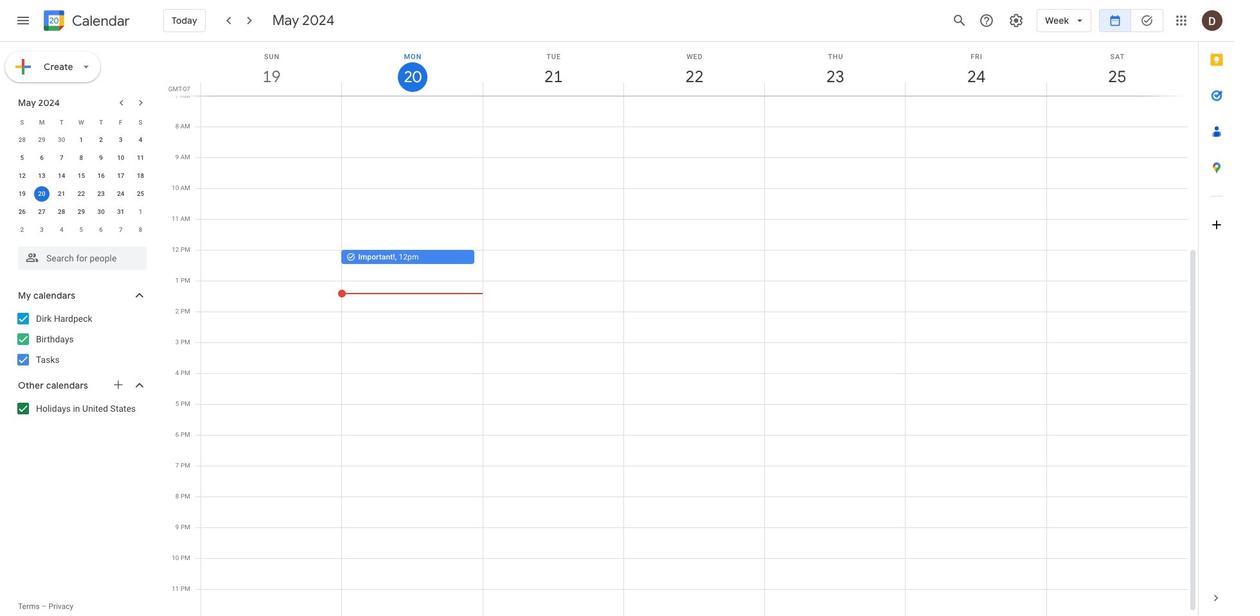 Task type: locate. For each thing, give the bounding box(es) containing it.
june 1 element
[[133, 205, 148, 220]]

5 row from the top
[[12, 185, 151, 203]]

30 element
[[93, 205, 109, 220]]

row down the 29 element
[[12, 221, 151, 239]]

17 element
[[113, 169, 129, 184]]

None search field
[[0, 242, 160, 270]]

10 element
[[113, 151, 129, 166]]

1 column header from the left
[[201, 42, 342, 96]]

june 6 element
[[93, 223, 109, 238]]

18 element
[[133, 169, 148, 184]]

25 element
[[133, 187, 148, 202]]

6 column header from the left
[[906, 42, 1048, 96]]

12 element
[[14, 169, 30, 184]]

7 row from the top
[[12, 221, 151, 239]]

main drawer image
[[15, 13, 31, 28]]

row up june 5 element
[[12, 203, 151, 221]]

21 element
[[54, 187, 69, 202]]

14 element
[[54, 169, 69, 184]]

row up 8 element
[[12, 131, 151, 149]]

27 element
[[34, 205, 50, 220]]

april 30 element
[[54, 133, 69, 148]]

23 element
[[93, 187, 109, 202]]

6 element
[[34, 151, 50, 166]]

heading
[[69, 13, 130, 29]]

wednesday, may 22 element
[[624, 42, 766, 96]]

tab list
[[1200, 42, 1235, 581]]

row up 22 element
[[12, 167, 151, 185]]

20, today element
[[34, 187, 50, 202]]

monday, may 20, today element
[[342, 42, 483, 96]]

9 element
[[93, 151, 109, 166]]

29 element
[[74, 205, 89, 220]]

row up the 29 element
[[12, 185, 151, 203]]

1 row from the top
[[12, 113, 151, 131]]

5 column header from the left
[[765, 42, 907, 96]]

16 element
[[93, 169, 109, 184]]

2 column header from the left
[[342, 42, 483, 96]]

cell
[[32, 185, 52, 203]]

row group
[[12, 131, 151, 239]]

my calendars list
[[3, 309, 160, 370]]

row up 1 element
[[12, 113, 151, 131]]

2 row from the top
[[12, 131, 151, 149]]

28 element
[[54, 205, 69, 220]]

cell inside may 2024 "grid"
[[32, 185, 52, 203]]

row
[[12, 113, 151, 131], [12, 131, 151, 149], [12, 149, 151, 167], [12, 167, 151, 185], [12, 185, 151, 203], [12, 203, 151, 221], [12, 221, 151, 239]]

grid
[[165, 42, 1199, 617]]

row up 15 element
[[12, 149, 151, 167]]

column header
[[201, 42, 342, 96], [342, 42, 483, 96], [483, 42, 624, 96], [624, 42, 766, 96], [765, 42, 907, 96], [906, 42, 1048, 96], [1047, 42, 1189, 96]]

settings menu image
[[1009, 13, 1025, 28]]

3 row from the top
[[12, 149, 151, 167]]



Task type: describe. For each thing, give the bounding box(es) containing it.
4 element
[[133, 133, 148, 148]]

26 element
[[14, 205, 30, 220]]

19 element
[[14, 187, 30, 202]]

sunday, may 19 element
[[201, 42, 342, 96]]

13 element
[[34, 169, 50, 184]]

2 element
[[93, 133, 109, 148]]

7 column header from the left
[[1047, 42, 1189, 96]]

june 5 element
[[74, 223, 89, 238]]

calendar element
[[41, 8, 130, 36]]

8 element
[[74, 151, 89, 166]]

6 row from the top
[[12, 203, 151, 221]]

1 element
[[74, 133, 89, 148]]

5 element
[[14, 151, 30, 166]]

june 7 element
[[113, 223, 129, 238]]

22 element
[[74, 187, 89, 202]]

saturday, may 25 element
[[1048, 42, 1189, 96]]

4 row from the top
[[12, 167, 151, 185]]

june 4 element
[[54, 223, 69, 238]]

15 element
[[74, 169, 89, 184]]

may 2024 grid
[[12, 113, 151, 239]]

april 28 element
[[14, 133, 30, 148]]

april 29 element
[[34, 133, 50, 148]]

friday, may 24 element
[[907, 42, 1048, 96]]

june 2 element
[[14, 223, 30, 238]]

3 element
[[113, 133, 129, 148]]

3 column header from the left
[[483, 42, 624, 96]]

31 element
[[113, 205, 129, 220]]

11 element
[[133, 151, 148, 166]]

7 element
[[54, 151, 69, 166]]

june 3 element
[[34, 223, 50, 238]]

24 element
[[113, 187, 129, 202]]

thursday, may 23 element
[[766, 42, 907, 96]]

june 8 element
[[133, 223, 148, 238]]

heading inside calendar element
[[69, 13, 130, 29]]

4 column header from the left
[[624, 42, 766, 96]]

tuesday, may 21 element
[[483, 42, 624, 96]]



Task type: vqa. For each thing, say whether or not it's contained in the screenshot.
heading
yes



